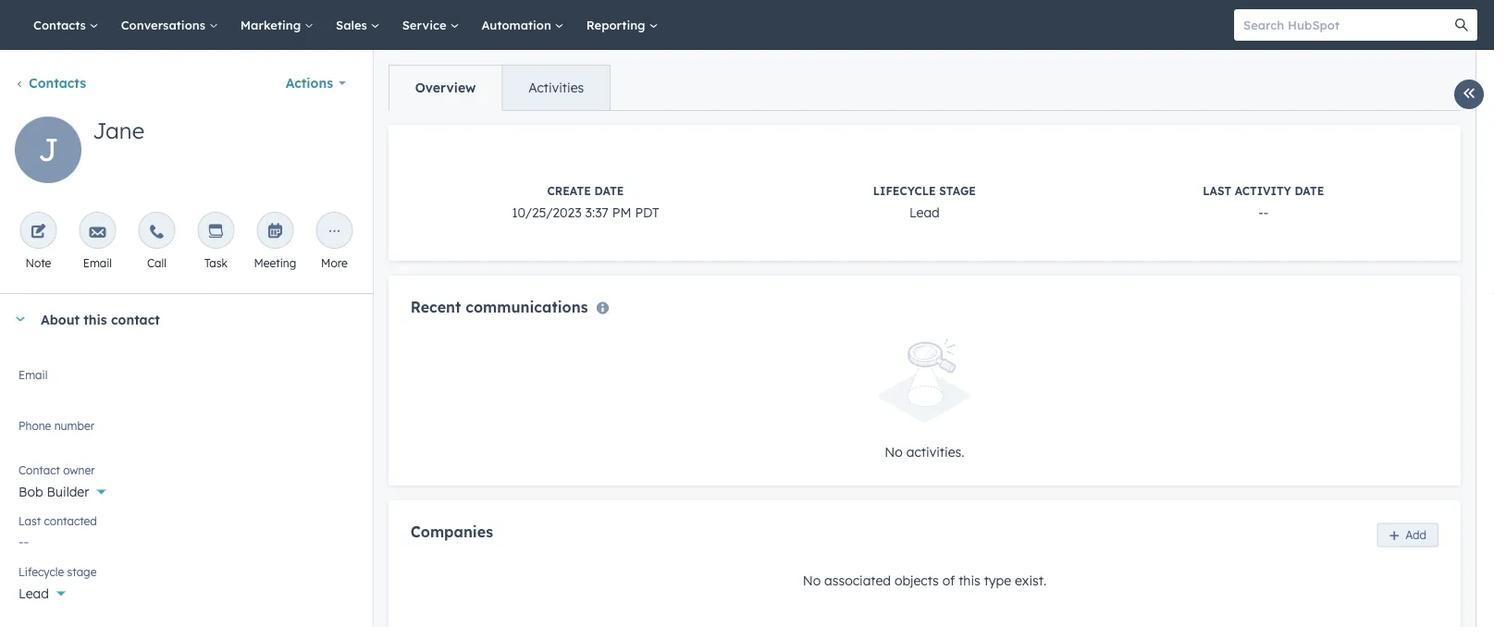 Task type: locate. For each thing, give the bounding box(es) containing it.
activities.
[[906, 444, 964, 460]]

this right of
[[959, 572, 980, 588]]

lead
[[909, 204, 940, 221], [19, 586, 49, 602]]

activities link
[[502, 66, 610, 110]]

no for no activities.
[[885, 444, 903, 460]]

last left activity
[[1203, 184, 1231, 198]]

number
[[54, 419, 95, 433]]

no left activities.
[[885, 444, 903, 460]]

0 horizontal spatial date
[[594, 184, 624, 198]]

Search HubSpot search field
[[1234, 9, 1461, 41]]

0 vertical spatial lifecycle
[[873, 184, 936, 198]]

contact
[[111, 311, 160, 327]]

lead inside lifecycle stage lead
[[909, 204, 940, 221]]

reporting link
[[575, 0, 669, 50]]

1 horizontal spatial date
[[1295, 184, 1324, 198]]

contact
[[19, 463, 60, 477]]

lifecycle left the stage
[[873, 184, 936, 198]]

lifecycle
[[873, 184, 936, 198], [19, 565, 64, 579]]

no activities.
[[885, 444, 964, 460]]

no left associated
[[803, 572, 821, 588]]

1 vertical spatial last
[[19, 514, 41, 528]]

lifecycle inside lifecycle stage lead
[[873, 184, 936, 198]]

more
[[321, 256, 348, 270]]

2 - from the left
[[1264, 204, 1269, 221]]

lead down lifecycle stage
[[19, 586, 49, 602]]

associated
[[824, 572, 891, 588]]

service link
[[391, 0, 470, 50]]

1 date from the left
[[594, 184, 624, 198]]

1 horizontal spatial no
[[885, 444, 903, 460]]

overview
[[415, 80, 476, 96]]

overview link
[[389, 66, 502, 110]]

0 horizontal spatial email
[[19, 368, 48, 382]]

communications
[[466, 298, 588, 316]]

no inside alert
[[885, 444, 903, 460]]

marketing link
[[229, 0, 325, 50]]

navigation
[[388, 65, 611, 111]]

0 vertical spatial contacts
[[33, 17, 89, 32]]

0 horizontal spatial last
[[19, 514, 41, 528]]

1 horizontal spatial email
[[83, 256, 112, 270]]

1 vertical spatial contacts link
[[15, 75, 86, 91]]

objects
[[895, 572, 939, 588]]

1 horizontal spatial this
[[959, 572, 980, 588]]

lead button
[[19, 575, 354, 606]]

last
[[1203, 184, 1231, 198], [19, 514, 41, 528]]

last for last contacted
[[19, 514, 41, 528]]

type
[[984, 572, 1011, 588]]

last down bob
[[19, 514, 41, 528]]

lead inside lead popup button
[[19, 586, 49, 602]]

call
[[147, 256, 166, 270]]

conversations link
[[110, 0, 229, 50]]

2 date from the left
[[1295, 184, 1324, 198]]

lifecycle stage lead
[[873, 184, 976, 221]]

conversations
[[121, 17, 209, 32]]

of
[[942, 572, 955, 588]]

0 horizontal spatial lead
[[19, 586, 49, 602]]

email
[[83, 256, 112, 270], [19, 368, 48, 382]]

0 vertical spatial no
[[885, 444, 903, 460]]

no
[[885, 444, 903, 460], [803, 572, 821, 588]]

this right "about"
[[84, 311, 107, 327]]

email image
[[89, 224, 106, 241]]

0 vertical spatial email
[[83, 256, 112, 270]]

1 vertical spatial lifecycle
[[19, 565, 64, 579]]

exist.
[[1015, 572, 1046, 588]]

last for last activity date --
[[1203, 184, 1231, 198]]

0 horizontal spatial lifecycle
[[19, 565, 64, 579]]

jane
[[93, 117, 144, 144]]

contacts link
[[22, 0, 110, 50], [15, 75, 86, 91]]

0 horizontal spatial no
[[803, 572, 821, 588]]

note
[[25, 256, 51, 270]]

reporting
[[586, 17, 649, 32]]

0 vertical spatial lead
[[909, 204, 940, 221]]

lifecycle stage
[[19, 565, 97, 579]]

10/25/2023
[[512, 204, 582, 221]]

1 vertical spatial no
[[803, 572, 821, 588]]

navigation containing overview
[[388, 65, 611, 111]]

task image
[[208, 224, 224, 241]]

0 vertical spatial contacts link
[[22, 0, 110, 50]]

0 vertical spatial this
[[84, 311, 107, 327]]

email up phone
[[19, 368, 48, 382]]

1 vertical spatial lead
[[19, 586, 49, 602]]

pdt
[[635, 204, 659, 221]]

this
[[84, 311, 107, 327], [959, 572, 980, 588]]

lead down the stage
[[909, 204, 940, 221]]

1 horizontal spatial last
[[1203, 184, 1231, 198]]

0 vertical spatial last
[[1203, 184, 1231, 198]]

1 vertical spatial this
[[959, 572, 980, 588]]

-
[[1258, 204, 1264, 221], [1264, 204, 1269, 221]]

1 vertical spatial contacts
[[29, 75, 86, 91]]

date right activity
[[1295, 184, 1324, 198]]

no associated objects of this type exist.
[[803, 572, 1046, 588]]

service
[[402, 17, 450, 32]]

activities
[[529, 80, 584, 96]]

last inside last activity date --
[[1203, 184, 1231, 198]]

lifecycle left stage in the left bottom of the page
[[19, 565, 64, 579]]

marketing
[[240, 17, 304, 32]]

email down email icon
[[83, 256, 112, 270]]

stage
[[67, 565, 97, 579]]

1 horizontal spatial lifecycle
[[873, 184, 936, 198]]

date
[[594, 184, 624, 198], [1295, 184, 1324, 198]]

date inside last activity date --
[[1295, 184, 1324, 198]]

about this contact button
[[0, 294, 354, 344]]

no for no associated objects of this type exist.
[[803, 572, 821, 588]]

1 horizontal spatial lead
[[909, 204, 940, 221]]

bob
[[19, 484, 43, 500]]

contacts
[[33, 17, 89, 32], [29, 75, 86, 91]]

date up 3:37
[[594, 184, 624, 198]]

automation
[[481, 17, 555, 32]]

last contacted
[[19, 514, 97, 528]]

automation link
[[470, 0, 575, 50]]

0 horizontal spatial this
[[84, 311, 107, 327]]

search image
[[1455, 19, 1468, 31]]



Task type: vqa. For each thing, say whether or not it's contained in the screenshot.
'CONTACTS MOST RECENTLY CREATED BY SOURCE' element
no



Task type: describe. For each thing, give the bounding box(es) containing it.
sales link
[[325, 0, 391, 50]]

meeting
[[254, 256, 296, 270]]

3:37
[[585, 204, 609, 221]]

pm
[[612, 204, 631, 221]]

bob builder button
[[19, 474, 354, 504]]

Last contacted text field
[[19, 525, 354, 554]]

1 vertical spatial email
[[19, 368, 48, 382]]

owner
[[63, 463, 95, 477]]

Phone number text field
[[19, 415, 354, 452]]

contacts inside 'link'
[[33, 17, 89, 32]]

more image
[[326, 224, 343, 241]]

about this contact
[[41, 311, 160, 327]]

actions button
[[274, 65, 358, 102]]

companies
[[411, 523, 493, 541]]

this inside "dropdown button"
[[84, 311, 107, 327]]

call image
[[148, 224, 165, 241]]

lifecycle for lifecycle stage
[[19, 565, 64, 579]]

actions
[[286, 75, 333, 91]]

contact owner
[[19, 463, 95, 477]]

activity
[[1235, 184, 1291, 198]]

create
[[547, 184, 591, 198]]

recent
[[411, 298, 461, 316]]

add
[[1406, 528, 1427, 542]]

no activities. alert
[[411, 339, 1439, 464]]

sales
[[336, 17, 371, 32]]

builder
[[47, 484, 89, 500]]

create date 10/25/2023 3:37 pm pdt
[[512, 184, 659, 221]]

recent communications
[[411, 298, 588, 316]]

lifecycle for lifecycle stage lead
[[873, 184, 936, 198]]

phone
[[19, 419, 51, 433]]

task
[[204, 256, 227, 270]]

add button
[[1377, 523, 1439, 547]]

bob builder
[[19, 484, 89, 500]]

phone number
[[19, 419, 95, 433]]

note image
[[30, 224, 47, 241]]

stage
[[939, 184, 976, 198]]

about
[[41, 311, 80, 327]]

1 - from the left
[[1258, 204, 1264, 221]]

caret image
[[15, 317, 26, 321]]

contacted
[[44, 514, 97, 528]]

date inside the create date 10/25/2023 3:37 pm pdt
[[594, 184, 624, 198]]

meeting image
[[267, 224, 283, 241]]

search button
[[1446, 9, 1477, 41]]

last activity date --
[[1203, 184, 1324, 221]]



